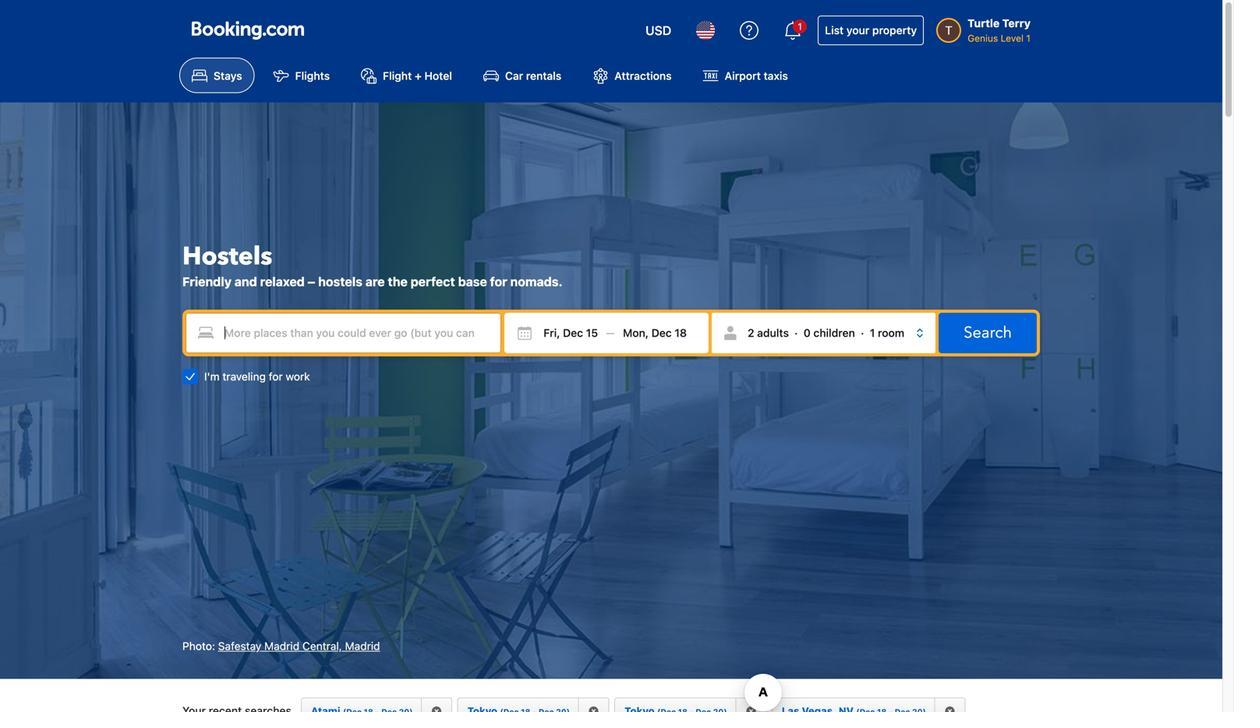 Task type: vqa. For each thing, say whether or not it's contained in the screenshot.
the middle all
no



Task type: describe. For each thing, give the bounding box(es) containing it.
i'm
[[204, 370, 220, 383]]

svg image for mon,
[[623, 325, 639, 341]]

rentals
[[526, 69, 562, 82]]

taxis
[[764, 69, 788, 82]]

usd
[[646, 23, 672, 38]]

work
[[286, 370, 310, 383]]

airport
[[725, 69, 761, 82]]

stays
[[214, 69, 242, 82]]

mon,
[[623, 327, 649, 339]]

–
[[308, 274, 315, 289]]

car
[[505, 69, 523, 82]]

central,
[[302, 640, 342, 653]]

your
[[847, 24, 870, 37]]

terry
[[1002, 17, 1031, 30]]

car rentals link
[[471, 58, 574, 93]]

las vegas,&nbsp;nv
 - remove this item from your recent searches image
[[945, 706, 956, 713]]

for inside hostels friendly and relaxed – hostels are the perfect base for nomads.
[[490, 274, 507, 289]]

0 horizontal spatial for
[[269, 370, 283, 383]]

attractions link
[[580, 58, 684, 93]]

usd button
[[636, 12, 681, 49]]

room
[[878, 327, 905, 339]]

svg image for fri,
[[517, 325, 533, 341]]

18
[[675, 327, 687, 339]]

friendly
[[182, 274, 232, 289]]

hostels
[[318, 274, 363, 289]]

dec for 18
[[652, 327, 672, 339]]

2 madrid from the left
[[345, 640, 380, 653]]

1 · from the left
[[795, 327, 798, 339]]

booking.com online hotel reservations image
[[192, 21, 304, 40]]

fri,
[[544, 327, 560, 339]]

fri, dec 15
[[544, 327, 598, 339]]

flight + hotel link
[[349, 58, 465, 93]]

safestay
[[218, 640, 261, 653]]

nomads.
[[510, 274, 563, 289]]

2 · from the left
[[861, 327, 864, 339]]

flight
[[383, 69, 412, 82]]

photo: safestay madrid central, madrid
[[182, 640, 380, 653]]

and
[[235, 274, 257, 289]]

list
[[825, 24, 844, 37]]

airport taxis
[[725, 69, 788, 82]]

children
[[814, 327, 855, 339]]



Task type: locate. For each thing, give the bounding box(es) containing it.
1 inside 'turtle terry genius level 1'
[[1026, 33, 1031, 44]]

tokyo
 - remove this item from your recent searches image
[[588, 706, 599, 713]]

madrid right central,
[[345, 640, 380, 653]]

search button
[[939, 313, 1037, 353]]

tokyo
 - remove this item from your recent searches image
[[746, 706, 757, 713]]

perfect
[[411, 274, 455, 289]]

1 button
[[774, 12, 812, 49]]

madrid left central,
[[264, 640, 300, 653]]

madrid
[[264, 640, 300, 653], [345, 640, 380, 653]]

2 svg image from the left
[[623, 325, 639, 341]]

svg image right "15"
[[623, 325, 639, 341]]

mon, dec 18
[[623, 327, 687, 339]]

· right the children
[[861, 327, 864, 339]]

2
[[748, 327, 754, 339]]

photo:
[[182, 640, 215, 653]]

flights
[[295, 69, 330, 82]]

are
[[365, 274, 385, 289]]

i'm traveling for work
[[204, 370, 310, 383]]

traveling
[[223, 370, 266, 383]]

the
[[388, 274, 408, 289]]

0 horizontal spatial svg image
[[517, 325, 533, 341]]

2 horizontal spatial 1
[[1026, 33, 1031, 44]]

0 horizontal spatial dec
[[563, 327, 583, 339]]

stays link
[[179, 58, 255, 93]]

1 horizontal spatial svg image
[[623, 325, 639, 341]]

hostels friendly and relaxed – hostels are the perfect base for nomads.
[[182, 240, 563, 289]]

flight + hotel
[[383, 69, 452, 82]]

1 horizontal spatial for
[[490, 274, 507, 289]]

1 right level
[[1026, 33, 1031, 44]]

1 madrid from the left
[[264, 640, 300, 653]]

1 horizontal spatial madrid
[[345, 640, 380, 653]]

search
[[964, 322, 1012, 344]]

adults
[[757, 327, 789, 339]]

1 horizontal spatial 1
[[870, 327, 875, 339]]

1 inside button
[[798, 21, 802, 32]]

1 left room
[[870, 327, 875, 339]]

2 vertical spatial 1
[[870, 327, 875, 339]]

flights link
[[261, 58, 342, 93]]

1 svg image from the left
[[517, 325, 533, 341]]

None search field
[[182, 310, 1040, 385]]

car rentals
[[505, 69, 562, 82]]

attractions
[[615, 69, 672, 82]]

airport taxis link
[[691, 58, 801, 93]]

0 vertical spatial 1
[[798, 21, 802, 32]]

1 vertical spatial 1
[[1026, 33, 1031, 44]]

dec
[[563, 327, 583, 339], [652, 327, 672, 339]]

base
[[458, 274, 487, 289]]

0
[[804, 327, 811, 339]]

svg image left fri,
[[517, 325, 533, 341]]

hostels
[[182, 240, 272, 274]]

for left work
[[269, 370, 283, 383]]

1 left list
[[798, 21, 802, 32]]

none search field containing search
[[182, 310, 1040, 385]]

turtle terry genius level 1
[[968, 17, 1031, 44]]

Type your destination search field
[[186, 313, 502, 353]]

safestay madrid central, madrid link
[[218, 640, 380, 653]]

1 dec from the left
[[563, 327, 583, 339]]

1 horizontal spatial ·
[[861, 327, 864, 339]]

for right base
[[490, 274, 507, 289]]

2 dec from the left
[[652, 327, 672, 339]]

list your property link
[[818, 16, 924, 45]]

0 horizontal spatial madrid
[[264, 640, 300, 653]]

atami
 - remove this item from your recent searches image
[[431, 706, 442, 713]]

15
[[586, 327, 598, 339]]

level
[[1001, 33, 1024, 44]]

hotel
[[425, 69, 452, 82]]

1 inside search box
[[870, 327, 875, 339]]

dec for 15
[[563, 327, 583, 339]]

0 vertical spatial for
[[490, 274, 507, 289]]

1 vertical spatial for
[[269, 370, 283, 383]]

0 horizontal spatial 1
[[798, 21, 802, 32]]

property
[[873, 24, 917, 37]]

dec left "15"
[[563, 327, 583, 339]]

2 adults · 0 children · 1 room
[[748, 327, 905, 339]]

dec left 18
[[652, 327, 672, 339]]

list your property
[[825, 24, 917, 37]]

relaxed
[[260, 274, 305, 289]]

1
[[798, 21, 802, 32], [1026, 33, 1031, 44], [870, 327, 875, 339]]

+
[[415, 69, 422, 82]]

for
[[490, 274, 507, 289], [269, 370, 283, 383]]

0 horizontal spatial ·
[[795, 327, 798, 339]]

turtle
[[968, 17, 1000, 30]]

1 horizontal spatial dec
[[652, 327, 672, 339]]

·
[[795, 327, 798, 339], [861, 327, 864, 339]]

svg image
[[517, 325, 533, 341], [623, 325, 639, 341]]

genius
[[968, 33, 998, 44]]

· left the 0
[[795, 327, 798, 339]]



